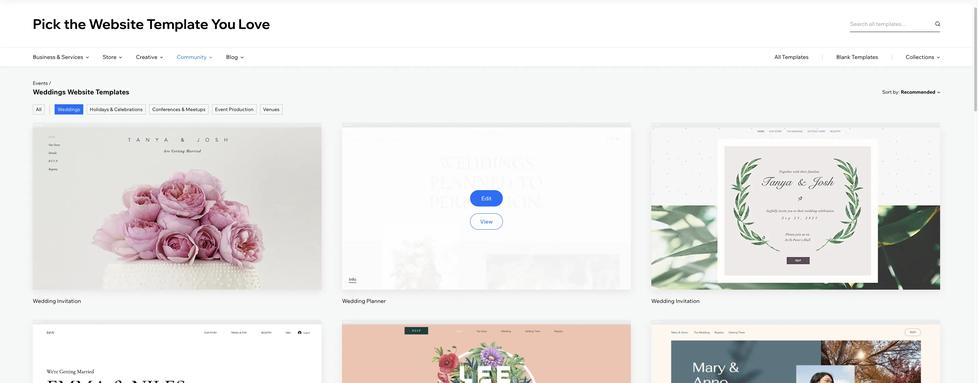 Task type: describe. For each thing, give the bounding box(es) containing it.
templates for blank templates
[[852, 54, 878, 60]]

holidays & celebrations
[[90, 107, 143, 113]]

event production link
[[212, 105, 257, 115]]

0 horizontal spatial templates
[[96, 88, 129, 96]]

generic categories element
[[775, 48, 941, 66]]

conferences & meetups
[[152, 107, 206, 113]]

weddings website templates
[[33, 88, 129, 96]]

Search search field
[[850, 16, 941, 32]]

1 view button from the left
[[161, 214, 193, 230]]

blank templates
[[837, 54, 878, 60]]

edit for "edit" button for third view popup button from left
[[791, 195, 801, 202]]

categories by subject element
[[33, 48, 244, 66]]

sort
[[883, 89, 892, 95]]

& for services
[[57, 54, 60, 60]]

blog
[[226, 54, 238, 60]]

& for celebrations
[[110, 107, 113, 113]]

edit button for view popup button inside wedding planner group
[[470, 191, 503, 207]]

events /
[[33, 80, 51, 86]]

wedding planner group
[[342, 123, 631, 305]]

the
[[64, 15, 86, 32]]

view for 3rd view popup button from the right
[[171, 219, 184, 225]]

events
[[33, 80, 48, 86]]

1 wedding invitation group from the left
[[33, 123, 322, 305]]

services
[[61, 54, 83, 60]]

holidays
[[90, 107, 109, 113]]

view button inside wedding planner group
[[470, 214, 503, 230]]

love
[[238, 15, 270, 32]]

by:
[[893, 89, 900, 95]]

all for all templates
[[775, 54, 781, 60]]

weddings link
[[55, 105, 83, 115]]

blank templates link
[[837, 48, 878, 66]]

wedding invitation for 2nd the wedding invitation group from right
[[33, 298, 81, 305]]

all for all
[[36, 107, 42, 113]]

pick the website template you love
[[33, 15, 270, 32]]

templates for all templates
[[782, 54, 809, 60]]

conferences
[[152, 107, 181, 113]]

sort by:
[[883, 89, 900, 95]]

3 view button from the left
[[780, 214, 812, 230]]

collections
[[906, 54, 935, 60]]



Task type: vqa. For each thing, say whether or not it's contained in the screenshot.
the leftmost all
yes



Task type: locate. For each thing, give the bounding box(es) containing it.
1 vertical spatial all
[[36, 107, 42, 113]]

view inside wedding planner group
[[480, 219, 493, 225]]

wedding planner
[[342, 298, 386, 305]]

1 vertical spatial weddings
[[58, 107, 80, 113]]

weddings down /
[[33, 88, 66, 96]]

edit button inside wedding planner group
[[470, 191, 503, 207]]

1 invitation from the left
[[57, 298, 81, 305]]

& inside categories by subject 'element'
[[57, 54, 60, 60]]

edit button
[[161, 191, 193, 207], [470, 191, 503, 207], [780, 191, 812, 207]]

edit inside wedding planner group
[[482, 195, 492, 202]]

weddings for weddings
[[58, 107, 80, 113]]

you
[[211, 15, 236, 32]]

community
[[177, 54, 207, 60]]

all templates link
[[775, 48, 809, 66]]

1 horizontal spatial edit button
[[470, 191, 503, 207]]

venues link
[[260, 105, 283, 115]]

0 horizontal spatial wedding invitation group
[[33, 123, 322, 305]]

event
[[215, 107, 228, 113]]

0 horizontal spatial edit
[[172, 195, 182, 202]]

invitation
[[57, 298, 81, 305], [676, 298, 700, 305]]

0 vertical spatial all
[[775, 54, 781, 60]]

website up weddings link
[[67, 88, 94, 96]]

event production
[[215, 107, 254, 113]]

1 horizontal spatial templates
[[782, 54, 809, 60]]

1 horizontal spatial wedding
[[342, 298, 365, 305]]

2 invitation from the left
[[676, 298, 700, 305]]

3 view from the left
[[790, 219, 802, 225]]

all
[[775, 54, 781, 60], [36, 107, 42, 113]]

view for third view popup button from left
[[790, 219, 802, 225]]

venues
[[263, 107, 280, 113]]

2 horizontal spatial edit button
[[780, 191, 812, 207]]

1 view from the left
[[171, 219, 184, 225]]

0 horizontal spatial invitation
[[57, 298, 81, 305]]

business & services
[[33, 54, 83, 60]]

& left services at top left
[[57, 54, 60, 60]]

view
[[171, 219, 184, 225], [480, 219, 493, 225], [790, 219, 802, 225]]

categories. use the left and right arrow keys to navigate the menu element
[[0, 48, 973, 66]]

templates
[[782, 54, 809, 60], [852, 54, 878, 60], [96, 88, 129, 96]]

/
[[49, 80, 51, 86]]

celebrations
[[114, 107, 143, 113]]

2 horizontal spatial &
[[182, 107, 185, 113]]

& left meetups
[[182, 107, 185, 113]]

2 horizontal spatial templates
[[852, 54, 878, 60]]

2 wedding invitation group from the left
[[652, 123, 941, 305]]

edit for 3rd view popup button from the right's "edit" button
[[172, 195, 182, 202]]

info
[[349, 277, 356, 282]]

2 horizontal spatial view
[[790, 219, 802, 225]]

2 wedding invitation from the left
[[652, 298, 700, 305]]

edit button for third view popup button from left
[[780, 191, 812, 207]]

blank
[[837, 54, 851, 60]]

invitation for 2nd the wedding invitation group from right
[[57, 298, 81, 305]]

2 wedding from the left
[[342, 298, 365, 305]]

1 horizontal spatial invitation
[[676, 298, 700, 305]]

view for view popup button inside wedding planner group
[[480, 219, 493, 225]]

3 edit button from the left
[[780, 191, 812, 207]]

1 horizontal spatial view
[[480, 219, 493, 225]]

wedding for 1st the wedding invitation group from the right
[[652, 298, 675, 305]]

conferences & meetups link
[[149, 105, 209, 115]]

edit
[[172, 195, 182, 202], [482, 195, 492, 202], [791, 195, 801, 202]]

weddings down weddings website templates in the top of the page
[[58, 107, 80, 113]]

0 horizontal spatial wedding invitation
[[33, 298, 81, 305]]

info button
[[349, 277, 356, 283]]

business
[[33, 54, 55, 60]]

1 horizontal spatial view button
[[470, 214, 503, 230]]

view button
[[161, 214, 193, 230], [470, 214, 503, 230], [780, 214, 812, 230]]

1 wedding from the left
[[33, 298, 56, 305]]

&
[[57, 54, 60, 60], [110, 107, 113, 113], [182, 107, 185, 113]]

weddings inside weddings link
[[58, 107, 80, 113]]

production
[[229, 107, 254, 113]]

wedding inside wedding planner group
[[342, 298, 365, 305]]

holidays & celebrations link
[[87, 105, 146, 115]]

0 horizontal spatial all
[[36, 107, 42, 113]]

3 wedding from the left
[[652, 298, 675, 305]]

weddings
[[33, 88, 66, 96], [58, 107, 80, 113]]

1 horizontal spatial &
[[110, 107, 113, 113]]

0 horizontal spatial view
[[171, 219, 184, 225]]

2 edit button from the left
[[470, 191, 503, 207]]

website
[[89, 15, 144, 32], [67, 88, 94, 96]]

0 vertical spatial weddings
[[33, 88, 66, 96]]

& right holidays on the top left of the page
[[110, 107, 113, 113]]

2 view from the left
[[480, 219, 493, 225]]

all templates
[[775, 54, 809, 60]]

recommended
[[901, 89, 936, 95]]

wedding invitation
[[33, 298, 81, 305], [652, 298, 700, 305]]

1 edit from the left
[[172, 195, 182, 202]]

wedding for wedding planner group
[[342, 298, 365, 305]]

planner
[[367, 298, 386, 305]]

wedding invitation for 1st the wedding invitation group from the right
[[652, 298, 700, 305]]

1 wedding invitation from the left
[[33, 298, 81, 305]]

1 edit button from the left
[[161, 191, 193, 207]]

1 horizontal spatial wedding invitation
[[652, 298, 700, 305]]

edit button for 3rd view popup button from the right
[[161, 191, 193, 207]]

all inside all templates link
[[775, 54, 781, 60]]

None search field
[[850, 16, 941, 32]]

2 view button from the left
[[470, 214, 503, 230]]

creative
[[136, 54, 157, 60]]

invitation for 1st the wedding invitation group from the right
[[676, 298, 700, 305]]

1 vertical spatial website
[[67, 88, 94, 96]]

store
[[103, 54, 117, 60]]

all inside all link
[[36, 107, 42, 113]]

edit for "edit" button within the wedding planner group
[[482, 195, 492, 202]]

0 horizontal spatial &
[[57, 54, 60, 60]]

0 vertical spatial website
[[89, 15, 144, 32]]

wedding
[[33, 298, 56, 305], [342, 298, 365, 305], [652, 298, 675, 305]]

3 edit from the left
[[791, 195, 801, 202]]

2 horizontal spatial edit
[[791, 195, 801, 202]]

wedding for 2nd the wedding invitation group from right
[[33, 298, 56, 305]]

& inside "link"
[[110, 107, 113, 113]]

wedding invitation group
[[33, 123, 322, 305], [652, 123, 941, 305]]

2 horizontal spatial wedding
[[652, 298, 675, 305]]

2 edit from the left
[[482, 195, 492, 202]]

weddings for weddings website templates
[[33, 88, 66, 96]]

template
[[147, 15, 208, 32]]

website up store
[[89, 15, 144, 32]]

meetups
[[186, 107, 206, 113]]

2 horizontal spatial view button
[[780, 214, 812, 230]]

1 horizontal spatial edit
[[482, 195, 492, 202]]

1 horizontal spatial all
[[775, 54, 781, 60]]

0 horizontal spatial view button
[[161, 214, 193, 230]]

0 horizontal spatial edit button
[[161, 191, 193, 207]]

0 horizontal spatial wedding
[[33, 298, 56, 305]]

& for meetups
[[182, 107, 185, 113]]

weddings website templates - wedding invitation image
[[33, 128, 322, 290], [652, 128, 941, 290], [33, 325, 322, 384], [342, 325, 631, 384], [652, 325, 941, 384]]

all link
[[33, 105, 45, 115]]

weddings website templates - wedding planner image
[[342, 128, 631, 290]]

events link
[[33, 80, 48, 86]]

pick
[[33, 15, 61, 32]]

1 horizontal spatial wedding invitation group
[[652, 123, 941, 305]]



